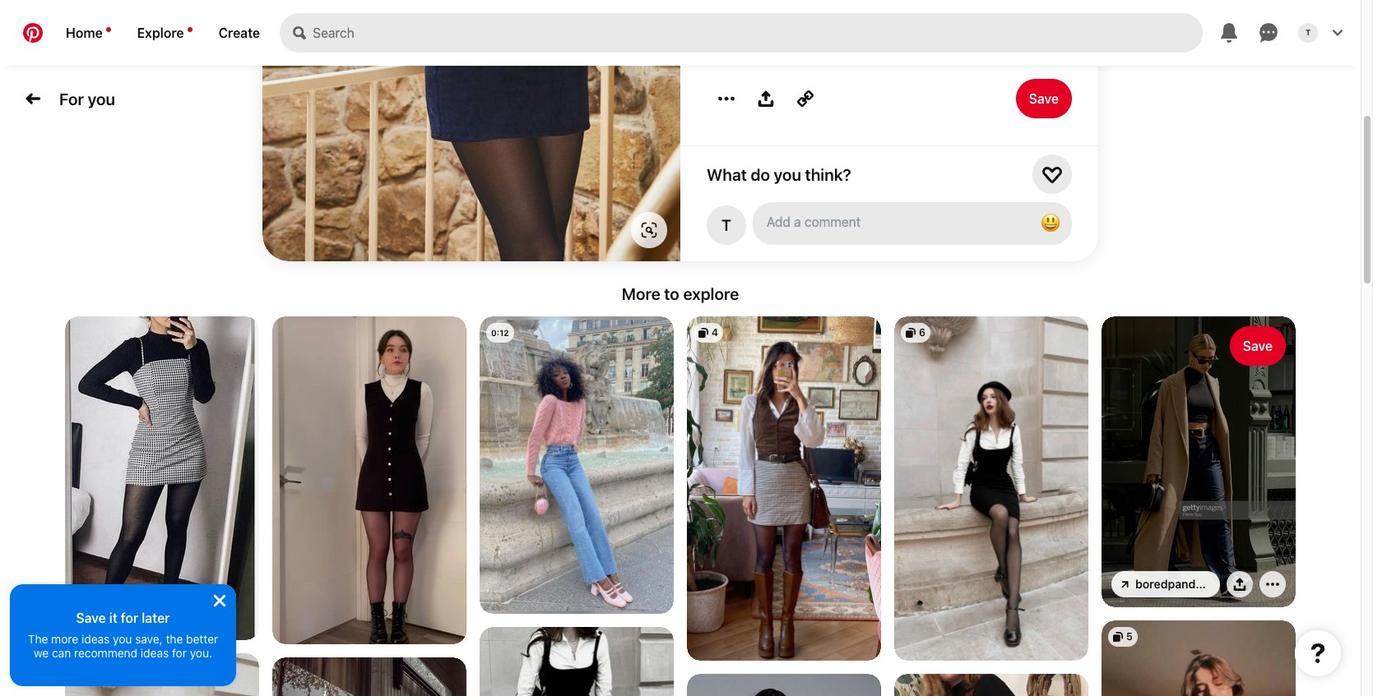 Task type: locate. For each thing, give the bounding box(es) containing it.
to right one at the top right of the page
[[872, 6, 884, 21]]

more
[[622, 285, 660, 304]]

0 vertical spatial save
[[1029, 91, 1059, 106]]

one
[[846, 6, 869, 21]]

this contains an image of: outfit inspiration image
[[65, 654, 259, 697]]

the right save,
[[166, 633, 183, 647]]

1 vertical spatial the
[[166, 633, 183, 647]]

ideas down later
[[141, 647, 169, 661]]

for you button
[[53, 83, 122, 115]]

create
[[218, 26, 260, 40]]

Add a comment field
[[768, 215, 1021, 230]]

for
[[121, 611, 138, 626], [172, 647, 187, 661]]

add
[[819, 6, 843, 21]]

for left you.
[[172, 647, 187, 661]]

0 horizontal spatial for
[[121, 611, 138, 626]]

save button
[[1016, 79, 1072, 118], [1016, 79, 1072, 118], [1230, 327, 1286, 366]]

to right more
[[664, 285, 679, 304]]

the right the start
[[918, 6, 938, 21]]

ideas
[[81, 633, 110, 647], [141, 647, 169, 661]]

can
[[52, 647, 71, 661]]

conversation.
[[941, 6, 1021, 21]]

this contains an image of: dirty boy | tyler galpin | - a look into raven's closet image
[[480, 628, 674, 697]]

this contains an image of: simple winter thanksgiving outfit image
[[1102, 621, 1296, 697]]

1 vertical spatial to
[[664, 285, 679, 304]]

to
[[872, 6, 884, 21], [664, 285, 679, 304]]

save inside save it for later the more ideas you save, the better we can recommend ideas for you.
[[76, 611, 106, 626]]

you right for
[[88, 89, 115, 108]]

for right the "it"
[[121, 611, 138, 626]]

notifications image
[[106, 27, 111, 32]]

no comments yet! add one to start the conversation.
[[707, 6, 1021, 21]]

0 vertical spatial you
[[88, 89, 115, 108]]

do
[[751, 165, 770, 184]]

1 vertical spatial save
[[1243, 339, 1273, 354]]

1 vertical spatial for
[[172, 647, 187, 661]]

explore
[[137, 26, 184, 40]]

you right the 'do' on the right top of the page
[[774, 165, 801, 184]]

0 vertical spatial the
[[918, 6, 938, 21]]

you
[[88, 89, 115, 108], [774, 165, 801, 184], [113, 633, 132, 647]]

the
[[918, 6, 938, 21], [166, 633, 183, 647]]

this contains an image of: 31 october outfit ideas that are equal parts comfy and chic image
[[272, 658, 466, 697]]

this contains an image of: red overall dress outfit image
[[894, 675, 1088, 697]]

😃 button
[[753, 202, 1072, 245], [1034, 207, 1067, 240]]

save list
[[58, 317, 1302, 697]]

2 vertical spatial save
[[76, 611, 106, 626]]

0 horizontal spatial save
[[76, 611, 106, 626]]

0 horizontal spatial ideas
[[81, 633, 110, 647]]

for
[[59, 89, 84, 108]]

😃
[[1041, 211, 1060, 234]]

save inside list
[[1243, 339, 1273, 354]]

search icon image
[[293, 26, 306, 39]]

this contains an image of: cuteee image
[[65, 317, 259, 641]]

1 horizontal spatial the
[[918, 6, 938, 21]]

this contains an image of: proof that sheins got your back for any outfit image
[[894, 317, 1088, 662]]

later
[[142, 611, 170, 626]]

explore link
[[124, 13, 205, 53]]

0 vertical spatial to
[[872, 6, 884, 21]]

0 horizontal spatial the
[[166, 633, 183, 647]]

this contains an image of: image
[[687, 675, 881, 697]]

ideas down the "it"
[[81, 633, 110, 647]]

save
[[1029, 91, 1059, 106], [1243, 339, 1273, 354], [76, 611, 106, 626]]

more to explore
[[622, 285, 739, 304]]

2 vertical spatial you
[[113, 633, 132, 647]]

the inside save it for later the more ideas you save, the better we can recommend ideas for you.
[[166, 633, 183, 647]]

2 horizontal spatial save
[[1243, 339, 1273, 354]]

this contains an image of: pretty outfits. casual outfits. chic outfits. casual chic outfits. chic style. casual chic style. image
[[480, 317, 674, 616]]

it
[[109, 611, 117, 626]]

0 vertical spatial for
[[121, 611, 138, 626]]

create link
[[205, 13, 273, 53]]

better
[[186, 633, 218, 647]]

think?
[[805, 165, 851, 184]]

this contains an image of: celebrities magically reimagined as disney characters image
[[272, 317, 466, 645]]

home link
[[53, 13, 124, 53]]

reaction image
[[1042, 165, 1062, 184]]

this contains an image of: sweater vestssss >> image
[[687, 317, 881, 662]]

you down the "it"
[[113, 633, 132, 647]]



Task type: describe. For each thing, give the bounding box(es) containing it.
you inside button
[[88, 89, 115, 108]]

link image
[[1121, 582, 1129, 589]]

more
[[51, 633, 78, 647]]

tara schultz image
[[1298, 23, 1318, 43]]

this contains an image of: 30 terrible haircuts that were so bad they became "say no more" memes image
[[1102, 317, 1296, 608]]

comments
[[727, 6, 790, 21]]

yet!
[[793, 6, 816, 21]]

start
[[887, 6, 915, 21]]

Search text field
[[313, 13, 1203, 53]]

1 horizontal spatial to
[[872, 6, 884, 21]]

0 horizontal spatial to
[[664, 285, 679, 304]]

click to shop image
[[641, 222, 657, 239]]

1 horizontal spatial ideas
[[141, 647, 169, 661]]

we
[[34, 647, 49, 661]]

the
[[28, 633, 48, 647]]

1 vertical spatial you
[[774, 165, 801, 184]]

what do you think?
[[707, 165, 851, 184]]

you.
[[190, 647, 212, 661]]

save,
[[135, 633, 163, 647]]

save it for later the more ideas you save, the better we can recommend ideas for you.
[[28, 611, 218, 661]]

no
[[707, 6, 724, 21]]

you inside save it for later the more ideas you save, the better we can recommend ideas for you.
[[113, 633, 132, 647]]

home
[[66, 26, 103, 40]]

recommend
[[74, 647, 137, 661]]

explore
[[683, 285, 739, 304]]

1 horizontal spatial for
[[172, 647, 187, 661]]

notifications image
[[187, 27, 192, 32]]

save button inside list
[[1230, 327, 1286, 366]]

tarashultz49 image
[[707, 206, 746, 245]]

for you
[[59, 89, 115, 108]]

what
[[707, 165, 747, 184]]

1 horizontal spatial save
[[1029, 91, 1059, 106]]



Task type: vqa. For each thing, say whether or not it's contained in the screenshot.
"beige aesthetic"
no



